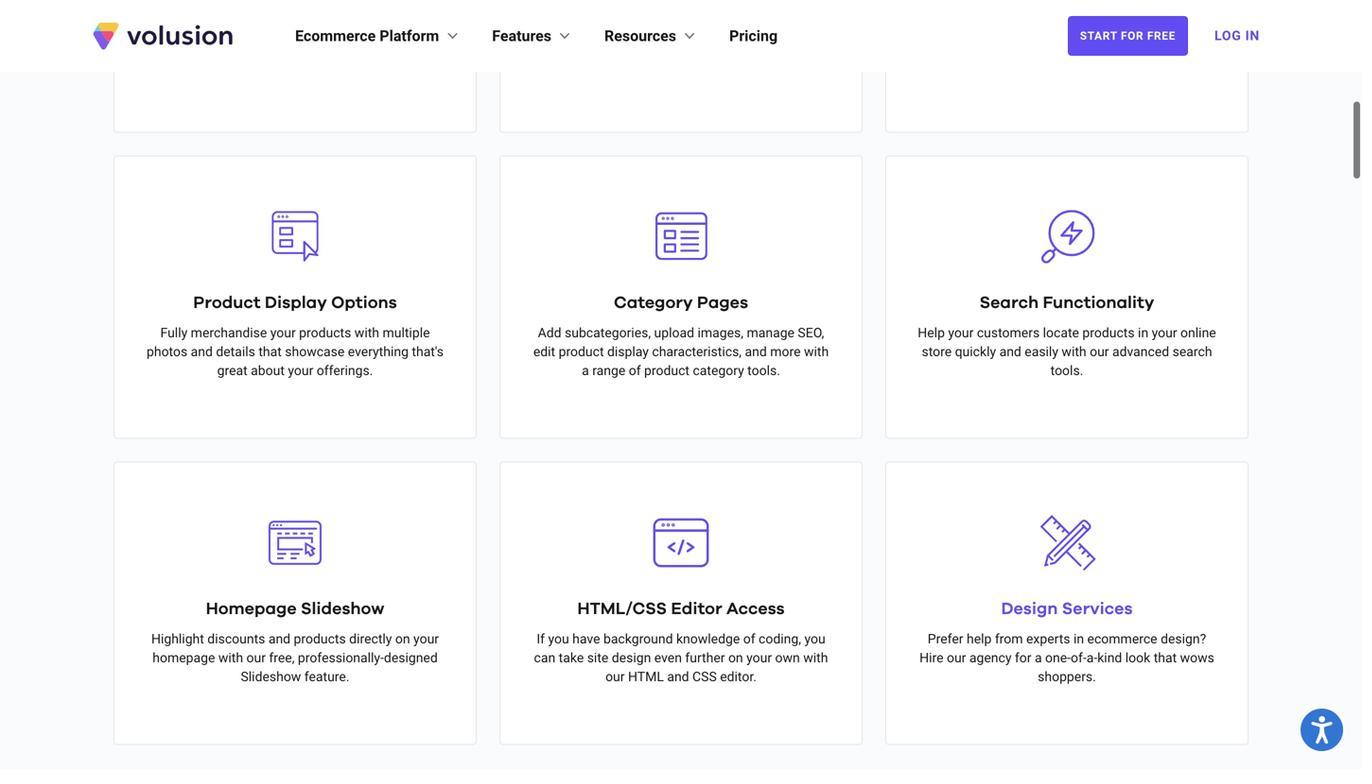 Task type: describe. For each thing, give the bounding box(es) containing it.
your inside the highlight discounts and products directly on your homepage with our free, professionally-designed slideshow feature.
[[413, 632, 439, 648]]

homepage
[[153, 651, 215, 667]]

more
[[770, 344, 801, 360]]

from
[[995, 632, 1023, 648]]

2 you from the left
[[804, 632, 826, 648]]

functionality
[[1043, 295, 1154, 312]]

directly
[[349, 632, 392, 648]]

with inside the highlight discounts and products directly on your homepage with our free, professionally-designed slideshow feature.
[[218, 651, 243, 667]]

discounts
[[207, 632, 265, 648]]

our inside prefer help from experts in ecommerce design? hire our agency for a one-of-a-kind look that wows shoppers.
[[947, 651, 966, 667]]

start for free link
[[1068, 16, 1188, 56]]

start
[[1080, 29, 1118, 43]]

customizable,
[[635, 38, 717, 54]]

design services
[[1001, 601, 1133, 618]]

category
[[614, 295, 693, 312]]

is
[[346, 19, 356, 35]]

details
[[216, 344, 255, 360]]

can
[[534, 651, 555, 667]]

a inside showcase your branding across your site in a visual manner with our built-in promotional tools in designated areas.
[[1192, 19, 1200, 35]]

services
[[1062, 601, 1133, 618]]

professionally-
[[298, 651, 384, 667]]

prefer
[[928, 632, 963, 648]]

and inside fully merchandise your products with multiple photos and details that showcase everything that's great about your offerings.
[[191, 344, 213, 360]]

wows
[[1180, 651, 1215, 667]]

or
[[812, 19, 824, 35]]

in up areas.
[[1084, 38, 1095, 54]]

any
[[674, 57, 695, 72]]

hire
[[920, 651, 944, 667]]

customers for our
[[619, 19, 682, 35]]

your inside the make sure each page of your site is uniquely "you" by incorporating image galleries, videos, testimonials, and other content blocks.
[[292, 19, 318, 35]]

offerings.
[[317, 363, 373, 379]]

manage
[[747, 326, 795, 341]]

a inside prefer help from experts in ecommerce design? hire our agency for a one-of-a-kind look that wows shoppers.
[[1035, 651, 1042, 667]]

blocks.
[[367, 57, 409, 72]]

that inside fully merchandise your products with multiple photos and details that showcase everything that's great about your offerings.
[[259, 344, 282, 360]]

homepage
[[206, 601, 297, 618]]

knowledge
[[676, 632, 740, 648]]

search
[[1173, 344, 1212, 360]]

upload
[[654, 326, 694, 341]]

make sure each page of your site is uniquely "you" by incorporating image galleries, videos, testimonials, and other content blocks.
[[148, 19, 442, 72]]

your up "advanced"
[[1152, 326, 1177, 341]]

subcategories,
[[565, 326, 651, 341]]

in
[[1245, 28, 1260, 44]]

designated
[[1015, 57, 1080, 72]]

on left their at the right top of page
[[718, 19, 733, 35]]

areas.
[[1083, 57, 1119, 72]]

our inside whether your customers shop on their phones or on a desktop, our customizable, responsive themes adapt to any device.
[[613, 38, 632, 54]]

html/css
[[577, 601, 667, 618]]

design
[[1001, 601, 1058, 618]]

store
[[922, 344, 952, 360]]

whether
[[538, 19, 587, 35]]

log
[[1215, 28, 1242, 44]]

videos,
[[371, 38, 412, 54]]

of inside the make sure each page of your site is uniquely "you" by incorporating image galleries, videos, testimonials, and other content blocks.
[[277, 19, 289, 35]]

look
[[1125, 651, 1151, 667]]

your inside whether your customers shop on their phones or on a desktop, our customizable, responsive themes adapt to any device.
[[590, 19, 616, 35]]

your up manner
[[998, 19, 1024, 35]]

with inside add subcategories, upload images, manage seo, edit product display characteristics, and more with a range of product category tools.
[[804, 344, 829, 360]]

feature.
[[304, 670, 350, 685]]

search functionality
[[980, 295, 1154, 312]]

characteristics,
[[652, 344, 742, 360]]

sure
[[184, 19, 210, 35]]

help
[[918, 326, 945, 341]]

galleries,
[[316, 38, 368, 54]]

html/css editor access
[[577, 601, 785, 618]]

tools. inside help your customers locate products in your online store quickly and easily with our advanced search tools.
[[1051, 363, 1083, 379]]

add subcategories, upload images, manage seo, edit product display characteristics, and more with a range of product category tools.
[[533, 326, 829, 379]]

our inside help your customers locate products in your online store quickly and easily with our advanced search tools.
[[1090, 344, 1109, 360]]

for
[[1015, 651, 1032, 667]]

phones
[[765, 19, 809, 35]]

site inside if you have background knowledge of coding, you can take site design even further on your own with our html and css editor.
[[587, 651, 609, 667]]

pricing
[[729, 27, 778, 45]]

of inside add subcategories, upload images, manage seo, edit product display characteristics, and more with a range of product category tools.
[[629, 363, 641, 379]]

each
[[213, 19, 241, 35]]

site inside showcase your branding across your site in a visual manner with our built-in promotional tools in designated areas.
[[1154, 19, 1175, 35]]

our inside showcase your branding across your site in a visual manner with our built-in promotional tools in designated areas.
[[1032, 38, 1052, 54]]

products for display
[[299, 326, 351, 341]]

0 vertical spatial product
[[559, 344, 604, 360]]

manner
[[956, 38, 1001, 54]]

own
[[775, 651, 800, 667]]

homepage slideshow
[[206, 601, 384, 618]]

category pages
[[614, 295, 748, 312]]

adapt
[[622, 57, 656, 72]]

shoppers.
[[1038, 670, 1096, 685]]

help
[[967, 632, 992, 648]]

background
[[603, 632, 673, 648]]

if you have background knowledge of coding, you can take site design even further on your own with our html and css editor.
[[534, 632, 828, 685]]

further
[[685, 651, 725, 667]]

log in
[[1215, 28, 1260, 44]]

your up the promotional
[[1125, 19, 1151, 35]]

desktop,
[[559, 38, 609, 54]]

ecommerce
[[1087, 632, 1157, 648]]

merchandise
[[191, 326, 267, 341]]

products inside help your customers locate products in your online store quickly and easily with our advanced search tools.
[[1083, 326, 1135, 341]]

resources
[[604, 27, 676, 45]]

a inside add subcategories, upload images, manage seo, edit product display characteristics, and more with a range of product category tools.
[[582, 363, 589, 379]]

device.
[[698, 57, 740, 72]]

range
[[592, 363, 626, 379]]

with inside if you have background knowledge of coding, you can take site design even further on your own with our html and css editor.
[[803, 651, 828, 667]]

seo,
[[798, 326, 824, 341]]



Task type: vqa. For each thing, say whether or not it's contained in the screenshot.


Task type: locate. For each thing, give the bounding box(es) containing it.
product down characteristics,
[[644, 363, 690, 379]]

with up designated
[[1004, 38, 1029, 54]]

page
[[245, 19, 274, 35]]

in right tools
[[1205, 38, 1216, 54]]

for
[[1121, 29, 1144, 43]]

0 horizontal spatial that
[[259, 344, 282, 360]]

your
[[292, 19, 318, 35], [590, 19, 616, 35], [998, 19, 1024, 35], [1125, 19, 1151, 35], [270, 326, 296, 341], [948, 326, 974, 341], [1152, 326, 1177, 341], [288, 363, 313, 379], [413, 632, 439, 648], [746, 651, 772, 667]]

our inside if you have background knowledge of coding, you can take site design even further on your own with our html and css editor.
[[605, 670, 625, 685]]

1 vertical spatial product
[[644, 363, 690, 379]]

site up tools
[[1154, 19, 1175, 35]]

our left the free, on the left bottom of the page
[[246, 651, 266, 667]]

1 tools. from the left
[[747, 363, 780, 379]]

products inside fully merchandise your products with multiple photos and details that showcase everything that's great about your offerings.
[[299, 326, 351, 341]]

you right coding,
[[804, 632, 826, 648]]

a down whether
[[549, 38, 556, 54]]

of left coding,
[[743, 632, 755, 648]]

0 vertical spatial of
[[277, 19, 289, 35]]

open accessibe: accessibility options, statement and help image
[[1311, 717, 1333, 745]]

product
[[193, 295, 261, 312]]

with inside showcase your branding across your site in a visual manner with our built-in promotional tools in designated areas.
[[1004, 38, 1029, 54]]

other
[[285, 57, 316, 72]]

photos
[[147, 344, 187, 360]]

1 horizontal spatial you
[[804, 632, 826, 648]]

editor.
[[720, 670, 757, 685]]

features button
[[492, 25, 574, 47]]

you
[[548, 632, 569, 648], [804, 632, 826, 648]]

site inside the make sure each page of your site is uniquely "you" by incorporating image galleries, videos, testimonials, and other content blocks.
[[321, 19, 342, 35]]

that up about at the left top of the page
[[259, 344, 282, 360]]

0 horizontal spatial customers
[[619, 19, 682, 35]]

image
[[276, 38, 313, 54]]

html
[[628, 670, 664, 685]]

our up designated
[[1032, 38, 1052, 54]]

your up image
[[292, 19, 318, 35]]

even
[[654, 651, 682, 667]]

pricing link
[[729, 25, 778, 47]]

your inside if you have background knowledge of coding, you can take site design even further on your own with our html and css editor.
[[746, 651, 772, 667]]

platform
[[380, 27, 439, 45]]

easily
[[1025, 344, 1058, 360]]

customers
[[619, 19, 682, 35], [977, 326, 1040, 341]]

products
[[299, 326, 351, 341], [1083, 326, 1135, 341], [294, 632, 346, 648]]

products inside the highlight discounts and products directly on your homepage with our free, professionally-designed slideshow feature.
[[294, 632, 346, 648]]

free,
[[269, 651, 295, 667]]

have
[[572, 632, 600, 648]]

slideshow up directly
[[301, 601, 384, 618]]

of up image
[[277, 19, 289, 35]]

everything
[[348, 344, 409, 360]]

help your customers locate products in your online store quickly and easily with our advanced search tools.
[[918, 326, 1216, 379]]

with down seo,
[[804, 344, 829, 360]]

search
[[980, 295, 1039, 312]]

with down discounts
[[218, 651, 243, 667]]

our up adapt
[[613, 38, 632, 54]]

and left easily
[[999, 344, 1021, 360]]

and inside the highlight discounts and products directly on your homepage with our free, professionally-designed slideshow feature.
[[269, 632, 290, 648]]

0 horizontal spatial you
[[548, 632, 569, 648]]

promotional
[[1098, 38, 1169, 54]]

and down even
[[667, 670, 689, 685]]

tools
[[1172, 38, 1202, 54]]

tools.
[[747, 363, 780, 379], [1051, 363, 1083, 379]]

products up the professionally-
[[294, 632, 346, 648]]

your down 'product display options'
[[270, 326, 296, 341]]

whether your customers shop on their phones or on a desktop, our customizable, responsive themes adapt to any device.
[[531, 19, 831, 72]]

of inside if you have background knowledge of coding, you can take site design even further on your own with our html and css editor.
[[743, 632, 755, 648]]

responsive
[[720, 38, 784, 54]]

customers down "search"
[[977, 326, 1040, 341]]

with inside fully merchandise your products with multiple photos and details that showcase everything that's great about your offerings.
[[355, 326, 379, 341]]

ecommerce
[[295, 27, 376, 45]]

a right for
[[1035, 651, 1042, 667]]

product down subcategories,
[[559, 344, 604, 360]]

access
[[727, 601, 785, 618]]

in
[[1179, 19, 1189, 35], [1084, 38, 1095, 54], [1205, 38, 1216, 54], [1138, 326, 1149, 341], [1074, 632, 1084, 648]]

on inside the highlight discounts and products directly on your homepage with our free, professionally-designed slideshow feature.
[[395, 632, 410, 648]]

and left other
[[260, 57, 282, 72]]

on up editor.
[[728, 651, 743, 667]]

with
[[1004, 38, 1029, 54], [355, 326, 379, 341], [804, 344, 829, 360], [1062, 344, 1087, 360], [218, 651, 243, 667], [803, 651, 828, 667]]

tools. down more
[[747, 363, 780, 379]]

great
[[217, 363, 248, 379]]

and down manage
[[745, 344, 767, 360]]

our inside the highlight discounts and products directly on your homepage with our free, professionally-designed slideshow feature.
[[246, 651, 266, 667]]

1 horizontal spatial customers
[[977, 326, 1040, 341]]

edit
[[533, 344, 555, 360]]

with inside help your customers locate products in your online store quickly and easily with our advanced search tools.
[[1062, 344, 1087, 360]]

with up everything
[[355, 326, 379, 341]]

uniquely
[[359, 19, 408, 35]]

0 horizontal spatial product
[[559, 344, 604, 360]]

online
[[1181, 326, 1216, 341]]

our down prefer
[[947, 651, 966, 667]]

1 horizontal spatial tools.
[[1051, 363, 1083, 379]]

product display options
[[193, 295, 397, 312]]

make
[[148, 19, 181, 35]]

and inside help your customers locate products in your online store quickly and easily with our advanced search tools.
[[999, 344, 1021, 360]]

you right "if"
[[548, 632, 569, 648]]

resources button
[[604, 25, 699, 47]]

slideshow inside the highlight discounts and products directly on your homepage with our free, professionally-designed slideshow feature.
[[241, 670, 301, 685]]

0 horizontal spatial tools.
[[747, 363, 780, 379]]

a up tools
[[1192, 19, 1200, 35]]

tools. inside add subcategories, upload images, manage seo, edit product display characteristics, and more with a range of product category tools.
[[747, 363, 780, 379]]

your up the designed
[[413, 632, 439, 648]]

a left range
[[582, 363, 589, 379]]

on
[[718, 19, 733, 35], [531, 38, 546, 54], [395, 632, 410, 648], [728, 651, 743, 667]]

of
[[277, 19, 289, 35], [629, 363, 641, 379], [743, 632, 755, 648]]

0 vertical spatial that
[[259, 344, 282, 360]]

customers up customizable,
[[619, 19, 682, 35]]

slideshow down the free, on the left bottom of the page
[[241, 670, 301, 685]]

css
[[692, 670, 717, 685]]

0 horizontal spatial site
[[321, 19, 342, 35]]

and
[[260, 57, 282, 72], [191, 344, 213, 360], [745, 344, 767, 360], [999, 344, 1021, 360], [269, 632, 290, 648], [667, 670, 689, 685]]

designed
[[384, 651, 438, 667]]

their
[[736, 19, 762, 35]]

on down whether
[[531, 38, 546, 54]]

quickly
[[955, 344, 996, 360]]

start for free
[[1080, 29, 1176, 43]]

1 horizontal spatial product
[[644, 363, 690, 379]]

showcase your branding across your site in a visual manner with our built-in promotional tools in designated areas.
[[919, 19, 1216, 72]]

coding,
[[759, 632, 801, 648]]

in inside prefer help from experts in ecommerce design? hire our agency for a one-of-a-kind look that wows shoppers.
[[1074, 632, 1084, 648]]

that down design?
[[1154, 651, 1177, 667]]

and down the merchandise
[[191, 344, 213, 360]]

2 tools. from the left
[[1051, 363, 1083, 379]]

highlight
[[151, 632, 204, 648]]

that inside prefer help from experts in ecommerce design? hire our agency for a one-of-a-kind look that wows shoppers.
[[1154, 651, 1177, 667]]

customers inside help your customers locate products in your online store quickly and easily with our advanced search tools.
[[977, 326, 1040, 341]]

in inside help your customers locate products in your online store quickly and easily with our advanced search tools.
[[1138, 326, 1149, 341]]

shop
[[685, 19, 714, 35]]

our left "advanced"
[[1090, 344, 1109, 360]]

your down showcase
[[288, 363, 313, 379]]

free
[[1147, 29, 1176, 43]]

product
[[559, 344, 604, 360], [644, 363, 690, 379]]

1 vertical spatial customers
[[977, 326, 1040, 341]]

0 vertical spatial slideshow
[[301, 601, 384, 618]]

a inside whether your customers shop on their phones or on a desktop, our customizable, responsive themes adapt to any device.
[[549, 38, 556, 54]]

our down the design
[[605, 670, 625, 685]]

with right own
[[803, 651, 828, 667]]

customers for easily
[[977, 326, 1040, 341]]

and inside add subcategories, upload images, manage seo, edit product display characteristics, and more with a range of product category tools.
[[745, 344, 767, 360]]

products up showcase
[[299, 326, 351, 341]]

1 vertical spatial of
[[629, 363, 641, 379]]

in up tools
[[1179, 19, 1189, 35]]

site
[[321, 19, 342, 35], [1154, 19, 1175, 35], [587, 651, 609, 667]]

0 vertical spatial customers
[[619, 19, 682, 35]]

editor
[[671, 601, 722, 618]]

1 horizontal spatial that
[[1154, 651, 1177, 667]]

with down locate
[[1062, 344, 1087, 360]]

site down the have
[[587, 651, 609, 667]]

our
[[613, 38, 632, 54], [1032, 38, 1052, 54], [1090, 344, 1109, 360], [246, 651, 266, 667], [947, 651, 966, 667], [605, 670, 625, 685]]

category
[[693, 363, 744, 379]]

options
[[331, 295, 397, 312]]

in up "advanced"
[[1138, 326, 1149, 341]]

tools. down easily
[[1051, 363, 1083, 379]]

and up the free, on the left bottom of the page
[[269, 632, 290, 648]]

your up the quickly
[[948, 326, 974, 341]]

1 horizontal spatial site
[[587, 651, 609, 667]]

pages
[[697, 295, 748, 312]]

your down coding,
[[746, 651, 772, 667]]

of down display
[[629, 363, 641, 379]]

if
[[537, 632, 545, 648]]

1 you from the left
[[548, 632, 569, 648]]

and inside if you have background knowledge of coding, you can take site design even further on your own with our html and css editor.
[[667, 670, 689, 685]]

customers inside whether your customers shop on their phones or on a desktop, our customizable, responsive themes adapt to any device.
[[619, 19, 682, 35]]

kind
[[1098, 651, 1122, 667]]

across
[[1082, 19, 1122, 35]]

incorporating
[[195, 38, 273, 54]]

on inside if you have background knowledge of coding, you can take site design even further on your own with our html and css editor.
[[728, 651, 743, 667]]

site left is
[[321, 19, 342, 35]]

1 vertical spatial that
[[1154, 651, 1177, 667]]

and inside the make sure each page of your site is uniquely "you" by incorporating image galleries, videos, testimonials, and other content blocks.
[[260, 57, 282, 72]]

of-
[[1071, 651, 1087, 667]]

0 horizontal spatial of
[[277, 19, 289, 35]]

prefer help from experts in ecommerce design? hire our agency for a one-of-a-kind look that wows shoppers.
[[920, 632, 1215, 685]]

products down functionality
[[1083, 326, 1135, 341]]

2 horizontal spatial of
[[743, 632, 755, 648]]

a-
[[1087, 651, 1098, 667]]

your up desktop,
[[590, 19, 616, 35]]

display
[[265, 295, 327, 312]]

products for slideshow
[[294, 632, 346, 648]]

highlight discounts and products directly on your homepage with our free, professionally-designed slideshow feature.
[[151, 632, 439, 685]]

to
[[659, 57, 671, 72]]

showcase
[[285, 344, 345, 360]]

on up the designed
[[395, 632, 410, 648]]

showcase
[[935, 19, 995, 35]]

that
[[259, 344, 282, 360], [1154, 651, 1177, 667]]

about
[[251, 363, 285, 379]]

1 vertical spatial slideshow
[[241, 670, 301, 685]]

"you"
[[411, 19, 442, 35]]

ecommerce platform
[[295, 27, 439, 45]]

2 horizontal spatial site
[[1154, 19, 1175, 35]]

display
[[607, 344, 649, 360]]

1 horizontal spatial of
[[629, 363, 641, 379]]

in up of-
[[1074, 632, 1084, 648]]

testimonials,
[[181, 57, 256, 72]]

2 vertical spatial of
[[743, 632, 755, 648]]



